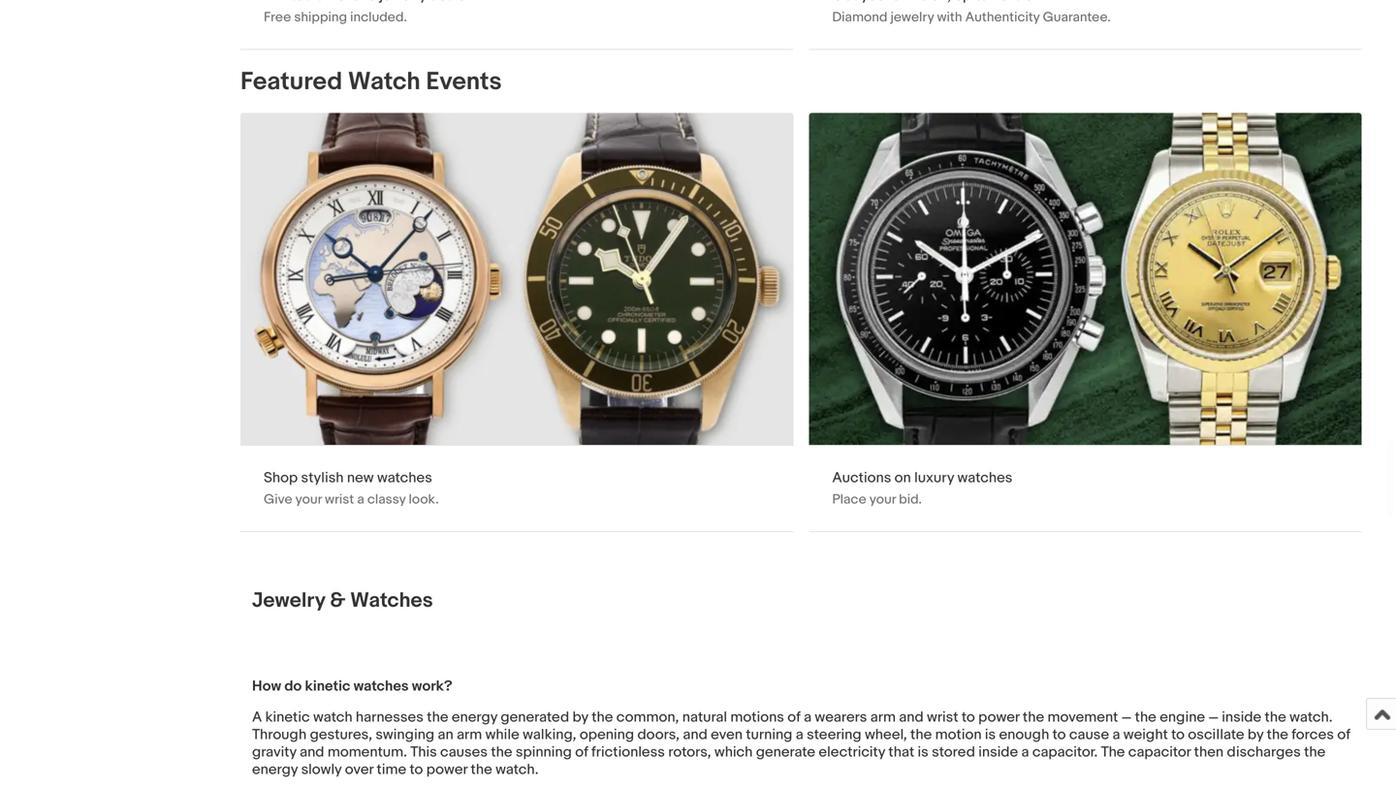 Task type: locate. For each thing, give the bounding box(es) containing it.
your inside "shop stylish new watches give your wrist a classy look."
[[295, 492, 322, 508]]

your inside auctions on luxury watches place your bid.
[[870, 492, 896, 508]]

jewelry
[[252, 588, 325, 613]]

time
[[377, 761, 407, 779]]

do
[[285, 678, 302, 695]]

1 vertical spatial wrist
[[927, 709, 959, 726]]

which
[[715, 744, 753, 761]]

your down stylish
[[295, 492, 322, 508]]

None text field
[[241, 113, 794, 531], [809, 113, 1362, 531], [241, 113, 794, 531], [809, 113, 1362, 531]]

0 vertical spatial watch.
[[1290, 709, 1333, 726]]

doors,
[[638, 726, 680, 744]]

causes
[[440, 744, 488, 761]]

—
[[1122, 709, 1132, 726], [1209, 709, 1219, 726]]

is right "that"
[[918, 744, 929, 761]]

turning
[[746, 726, 793, 744]]

Free shipping included. text field
[[241, 0, 794, 49]]

1 your from the left
[[295, 492, 322, 508]]

while
[[486, 726, 520, 744]]

is right motion
[[985, 726, 996, 744]]

wrist inside "shop stylish new watches give your wrist a classy look."
[[325, 492, 354, 508]]

watch. down while
[[496, 761, 539, 779]]

free shipping included. link
[[241, 0, 794, 49]]

inside right "stored"
[[979, 744, 1019, 761]]

your left bid.
[[870, 492, 896, 508]]

kinetic up watch
[[305, 678, 351, 695]]

kinetic
[[305, 678, 351, 695], [265, 709, 310, 726]]

and left even
[[683, 726, 708, 744]]

jewelry & watches
[[252, 588, 433, 613]]

power left the movement at the right bottom
[[979, 709, 1020, 726]]

is
[[985, 726, 996, 744], [918, 744, 929, 761]]

cause
[[1070, 726, 1110, 744]]

Diamond jewelry with Authenticity Guarantee. text field
[[809, 0, 1362, 49]]

by right generated
[[573, 709, 589, 726]]

natural
[[683, 709, 727, 726]]

diamond jewelry with authenticity guarantee.
[[833, 9, 1111, 26]]

1 horizontal spatial is
[[985, 726, 996, 744]]

arm right an
[[457, 726, 482, 744]]

watches up classy on the bottom left of the page
[[377, 469, 432, 487]]

watches right luxury
[[958, 469, 1013, 487]]

— up the
[[1122, 709, 1132, 726]]

featured
[[241, 67, 343, 97]]

0 horizontal spatial your
[[295, 492, 322, 508]]

the
[[1101, 744, 1126, 761]]

and
[[899, 709, 924, 726], [683, 726, 708, 744], [300, 744, 324, 761]]

new
[[347, 469, 374, 487]]

auctions on luxury watches place your bid.
[[833, 469, 1013, 508]]

by
[[573, 709, 589, 726], [1248, 726, 1264, 744]]

to up "stored"
[[962, 709, 976, 726]]

1 horizontal spatial by
[[1248, 726, 1264, 744]]

0 vertical spatial power
[[979, 709, 1020, 726]]

arm up "that"
[[871, 709, 896, 726]]

watches inside auctions on luxury watches place your bid.
[[958, 469, 1013, 487]]

watches inside "shop stylish new watches give your wrist a classy look."
[[377, 469, 432, 487]]

shipping
[[294, 9, 347, 26]]

of right forces
[[1338, 726, 1351, 744]]

1 horizontal spatial your
[[870, 492, 896, 508]]

classy
[[367, 492, 406, 508]]

wrist up "stored"
[[927, 709, 959, 726]]

watches
[[350, 588, 433, 613]]

1 vertical spatial power
[[426, 761, 468, 779]]

wrist down stylish
[[325, 492, 354, 508]]

through
[[252, 726, 307, 744]]

watch. up discharges
[[1290, 709, 1333, 726]]

0 horizontal spatial wrist
[[325, 492, 354, 508]]

watch.
[[1290, 709, 1333, 726], [496, 761, 539, 779]]

1 horizontal spatial —
[[1209, 709, 1219, 726]]

power
[[979, 709, 1020, 726], [426, 761, 468, 779]]

1 vertical spatial kinetic
[[265, 709, 310, 726]]

— right the engine
[[1209, 709, 1219, 726]]

energy up causes
[[452, 709, 498, 726]]

0 vertical spatial wrist
[[325, 492, 354, 508]]

1 horizontal spatial energy
[[452, 709, 498, 726]]

swinging
[[376, 726, 435, 744]]

&
[[330, 588, 346, 613]]

0 horizontal spatial —
[[1122, 709, 1132, 726]]

1 vertical spatial energy
[[252, 761, 298, 779]]

a right turning
[[796, 726, 804, 744]]

walking,
[[523, 726, 577, 744]]

of
[[788, 709, 801, 726], [1338, 726, 1351, 744], [575, 744, 588, 761]]

wrist inside a kinetic watch harnesses the energy generated by the common, natural motions of a wearers arm and wrist to power the movement — the engine — inside the watch. through gestures, swinging an arm while walking, opening doors, and even turning a steering wheel, the motion is enough to cause a weight to oscillate by the forces of gravity and momentum. this causes the spinning of frictionless rotors, which generate electricity that is stored inside a capacitor. the capacitor then discharges the energy slowly over time to power the watch.
[[927, 709, 959, 726]]

the down while
[[471, 761, 492, 779]]

a
[[357, 492, 364, 508], [804, 709, 812, 726], [796, 726, 804, 744], [1113, 726, 1121, 744], [1022, 744, 1030, 761]]

how
[[252, 678, 281, 695]]

arm
[[871, 709, 896, 726], [457, 726, 482, 744]]

kinetic right a
[[265, 709, 310, 726]]

over
[[345, 761, 374, 779]]

by right oscillate
[[1248, 726, 1264, 744]]

and up "that"
[[899, 709, 924, 726]]

your
[[295, 492, 322, 508], [870, 492, 896, 508]]

a left wearers
[[804, 709, 812, 726]]

watch
[[313, 709, 353, 726]]

the left the engine
[[1135, 709, 1157, 726]]

and right gravity
[[300, 744, 324, 761]]

that
[[889, 744, 915, 761]]

0 horizontal spatial is
[[918, 744, 929, 761]]

2 your from the left
[[870, 492, 896, 508]]

0 horizontal spatial arm
[[457, 726, 482, 744]]

1 horizontal spatial power
[[979, 709, 1020, 726]]

place
[[833, 492, 867, 508]]

0 horizontal spatial power
[[426, 761, 468, 779]]

motions
[[731, 709, 785, 726]]

of up generate
[[788, 709, 801, 726]]

your for shop
[[295, 492, 322, 508]]

1 vertical spatial inside
[[979, 744, 1019, 761]]

luxury
[[915, 469, 955, 487]]

of right spinning
[[575, 744, 588, 761]]

to
[[962, 709, 976, 726], [1053, 726, 1066, 744], [1172, 726, 1185, 744], [410, 761, 423, 779]]

generate
[[756, 744, 816, 761]]

energy down "through"
[[252, 761, 298, 779]]

1 horizontal spatial of
[[788, 709, 801, 726]]

your for auctions
[[870, 492, 896, 508]]

shop stylish new watches give your wrist a classy look.
[[264, 469, 439, 508]]

this
[[411, 744, 437, 761]]

1 horizontal spatial wrist
[[927, 709, 959, 726]]

inside
[[1222, 709, 1262, 726], [979, 744, 1019, 761]]

wrist
[[325, 492, 354, 508], [927, 709, 959, 726]]

inside up discharges
[[1222, 709, 1262, 726]]

jewelry
[[891, 9, 934, 26]]

watches
[[377, 469, 432, 487], [958, 469, 1013, 487], [354, 678, 409, 695]]

gravity
[[252, 744, 297, 761]]

0 horizontal spatial inside
[[979, 744, 1019, 761]]

frictionless
[[592, 744, 665, 761]]

a down "new"
[[357, 492, 364, 508]]

weight
[[1124, 726, 1169, 744]]

the right causes
[[491, 744, 513, 761]]

1 vertical spatial watch.
[[496, 761, 539, 779]]

movement
[[1048, 709, 1119, 726]]

slowly
[[301, 761, 342, 779]]

capacitor
[[1129, 744, 1191, 761]]

guarantee.
[[1043, 9, 1111, 26]]

stylish
[[301, 469, 344, 487]]

the right discharges
[[1305, 744, 1326, 761]]

a right 'cause'
[[1113, 726, 1121, 744]]

the
[[427, 709, 449, 726], [592, 709, 613, 726], [1023, 709, 1045, 726], [1135, 709, 1157, 726], [1265, 709, 1287, 726], [911, 726, 932, 744], [1267, 726, 1289, 744], [491, 744, 513, 761], [1305, 744, 1326, 761], [471, 761, 492, 779]]

1 horizontal spatial inside
[[1222, 709, 1262, 726]]

0 vertical spatial inside
[[1222, 709, 1262, 726]]

energy
[[452, 709, 498, 726], [252, 761, 298, 779]]

free
[[264, 9, 291, 26]]

power down an
[[426, 761, 468, 779]]



Task type: vqa. For each thing, say whether or not it's contained in the screenshot.
bottommost $7.61
no



Task type: describe. For each thing, give the bounding box(es) containing it.
a kinetic watch harnesses the energy generated by the common, natural motions of a wearers arm and wrist to power the movement — the engine — inside the watch. through gestures, swinging an arm while walking, opening doors, and even turning a steering wheel, the motion is enough to cause a weight to oscillate by the forces of gravity and momentum. this causes the spinning of frictionless rotors, which generate electricity that is stored inside a capacitor. the capacitor then discharges the energy slowly over time to power the watch.
[[252, 709, 1351, 779]]

to left 'cause'
[[1053, 726, 1066, 744]]

1 horizontal spatial watch.
[[1290, 709, 1333, 726]]

a inside "shop stylish new watches give your wrist a classy look."
[[357, 492, 364, 508]]

0 vertical spatial kinetic
[[305, 678, 351, 695]]

0 horizontal spatial and
[[300, 744, 324, 761]]

2 horizontal spatial of
[[1338, 726, 1351, 744]]

an
[[438, 726, 454, 744]]

1 horizontal spatial arm
[[871, 709, 896, 726]]

0 horizontal spatial energy
[[252, 761, 298, 779]]

to right time
[[410, 761, 423, 779]]

give
[[264, 492, 292, 508]]

engine
[[1160, 709, 1206, 726]]

look.
[[409, 492, 439, 508]]

harnesses
[[356, 709, 424, 726]]

wearers
[[815, 709, 868, 726]]

free shipping included.
[[264, 9, 407, 26]]

shop
[[264, 469, 298, 487]]

1 — from the left
[[1122, 709, 1132, 726]]

with
[[937, 9, 963, 26]]

the right wheel,
[[911, 726, 932, 744]]

the left forces
[[1267, 726, 1289, 744]]

discharges
[[1227, 744, 1301, 761]]

0 horizontal spatial watch.
[[496, 761, 539, 779]]

a
[[252, 709, 262, 726]]

gestures,
[[310, 726, 372, 744]]

0 horizontal spatial by
[[573, 709, 589, 726]]

auctions
[[833, 469, 892, 487]]

bid.
[[899, 492, 922, 508]]

authenticity
[[966, 9, 1040, 26]]

motion
[[936, 726, 982, 744]]

diamond
[[833, 9, 888, 26]]

forces
[[1292, 726, 1335, 744]]

0 vertical spatial energy
[[452, 709, 498, 726]]

watch
[[348, 67, 421, 97]]

the up frictionless
[[592, 709, 613, 726]]

stored
[[932, 744, 976, 761]]

the down 'work?' at the bottom of page
[[427, 709, 449, 726]]

capacitor.
[[1033, 744, 1098, 761]]

watches for auctions on luxury watches
[[958, 469, 1013, 487]]

watches for shop stylish new watches
[[377, 469, 432, 487]]

diamond jewelry with authenticity guarantee. link
[[809, 0, 1362, 49]]

a left capacitor.
[[1022, 744, 1030, 761]]

opening
[[580, 726, 634, 744]]

to right weight
[[1172, 726, 1185, 744]]

featured watch events
[[241, 67, 502, 97]]

1 horizontal spatial and
[[683, 726, 708, 744]]

work?
[[412, 678, 453, 695]]

2 — from the left
[[1209, 709, 1219, 726]]

enough
[[999, 726, 1050, 744]]

even
[[711, 726, 743, 744]]

rotors,
[[668, 744, 712, 761]]

2 horizontal spatial and
[[899, 709, 924, 726]]

momentum.
[[328, 744, 407, 761]]

oscillate
[[1189, 726, 1245, 744]]

electricity
[[819, 744, 886, 761]]

the up discharges
[[1265, 709, 1287, 726]]

common,
[[617, 709, 679, 726]]

generated
[[501, 709, 569, 726]]

kinetic inside a kinetic watch harnesses the energy generated by the common, natural motions of a wearers arm and wrist to power the movement — the engine — inside the watch. through gestures, swinging an arm while walking, opening doors, and even turning a steering wheel, the motion is enough to cause a weight to oscillate by the forces of gravity and momentum. this causes the spinning of frictionless rotors, which generate electricity that is stored inside a capacitor. the capacitor then discharges the energy slowly over time to power the watch.
[[265, 709, 310, 726]]

events
[[426, 67, 502, 97]]

how do kinetic watches work?
[[252, 678, 453, 695]]

spinning
[[516, 744, 572, 761]]

steering
[[807, 726, 862, 744]]

the up capacitor.
[[1023, 709, 1045, 726]]

included.
[[350, 9, 407, 26]]

on
[[895, 469, 911, 487]]

0 horizontal spatial of
[[575, 744, 588, 761]]

watches up harnesses
[[354, 678, 409, 695]]

wheel,
[[865, 726, 908, 744]]

then
[[1195, 744, 1224, 761]]



